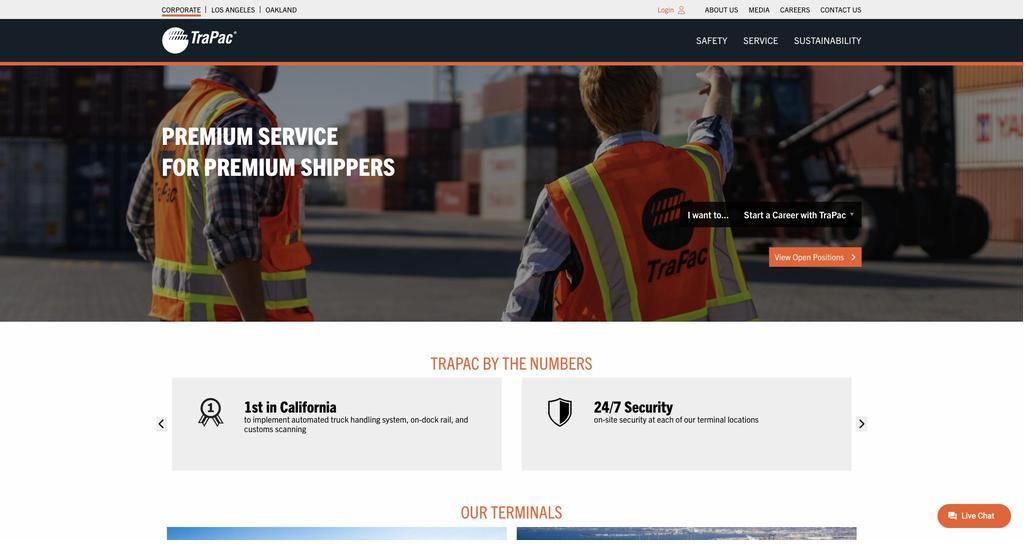 Task type: vqa. For each thing, say whether or not it's contained in the screenshot.
Contact
yes



Task type: describe. For each thing, give the bounding box(es) containing it.
angeles
[[225, 5, 255, 14]]

about us
[[705, 5, 739, 14]]

for
[[162, 151, 199, 181]]

us for about us
[[730, 5, 739, 14]]

los
[[211, 5, 224, 14]]

0 vertical spatial premium
[[162, 120, 253, 150]]

media
[[749, 5, 770, 14]]

numbers
[[530, 352, 593, 373]]

view open positions
[[775, 252, 846, 262]]

and
[[456, 414, 469, 424]]

security
[[620, 414, 647, 424]]

oakland
[[266, 5, 297, 14]]

our
[[461, 501, 488, 523]]

solid image inside view open positions link
[[851, 254, 856, 262]]

trapac
[[431, 352, 480, 373]]

our terminals
[[461, 501, 563, 523]]

premium service for premium shippers
[[162, 120, 395, 181]]

on- inside the 1st in california to implement automated truck handling system, on-dock rail, and customs scanning
[[411, 414, 422, 424]]

site
[[606, 414, 618, 424]]

contact
[[821, 5, 851, 14]]

locations
[[728, 414, 759, 424]]

careers
[[781, 5, 811, 14]]

by
[[483, 352, 499, 373]]

i
[[688, 209, 691, 220]]

automated
[[292, 414, 329, 424]]

in
[[266, 396, 277, 416]]

contact us
[[821, 5, 862, 14]]

service link
[[736, 30, 787, 51]]

each
[[657, 414, 674, 424]]

to
[[244, 414, 251, 424]]

our
[[684, 414, 696, 424]]

trapac by the numbers
[[431, 352, 593, 373]]

dock
[[422, 414, 439, 424]]

shippers
[[301, 151, 395, 181]]

login link
[[658, 5, 674, 14]]

24/7 security on-site security at each of our terminal locations
[[594, 396, 759, 424]]

truck
[[331, 414, 349, 424]]

1 horizontal spatial service
[[744, 35, 779, 46]]

to...
[[714, 209, 729, 220]]

corporate image
[[162, 27, 237, 55]]

customs
[[244, 424, 273, 434]]



Task type: locate. For each thing, give the bounding box(es) containing it.
light image
[[678, 6, 685, 14]]

1st
[[244, 396, 263, 416]]

view
[[775, 252, 791, 262]]

0 vertical spatial menu bar
[[700, 3, 867, 17]]

system,
[[382, 414, 409, 424]]

1 vertical spatial menu bar
[[689, 30, 870, 51]]

menu bar up the service link
[[700, 3, 867, 17]]

sustainability
[[795, 35, 862, 46]]

1 vertical spatial service
[[258, 120, 338, 150]]

0 horizontal spatial on-
[[411, 414, 422, 424]]

scanning
[[275, 424, 306, 434]]

0 horizontal spatial service
[[258, 120, 338, 150]]

security
[[625, 396, 673, 416]]

1 us from the left
[[730, 5, 739, 14]]

about
[[705, 5, 728, 14]]

solid image
[[851, 254, 856, 262], [156, 417, 167, 432], [856, 417, 868, 432]]

main content containing trapac by the numbers
[[152, 352, 872, 541]]

careers link
[[781, 3, 811, 17]]

safety link
[[689, 30, 736, 51]]

main content
[[152, 352, 872, 541]]

us for contact us
[[853, 5, 862, 14]]

2 on- from the left
[[594, 414, 606, 424]]

24/7
[[594, 396, 622, 416]]

1 horizontal spatial us
[[853, 5, 862, 14]]

0 horizontal spatial us
[[730, 5, 739, 14]]

0 vertical spatial service
[[744, 35, 779, 46]]

menu bar
[[700, 3, 867, 17], [689, 30, 870, 51]]

view open positions link
[[770, 248, 862, 267]]

us right contact at the top right of the page
[[853, 5, 862, 14]]

positions
[[813, 252, 845, 262]]

menu bar down careers
[[689, 30, 870, 51]]

at
[[649, 414, 656, 424]]

handling
[[351, 414, 381, 424]]

safety
[[697, 35, 728, 46]]

on-
[[411, 414, 422, 424], [594, 414, 606, 424]]

of
[[676, 414, 683, 424]]

media link
[[749, 3, 770, 17]]

2 us from the left
[[853, 5, 862, 14]]

1 vertical spatial premium
[[204, 151, 296, 181]]

menu bar containing about us
[[700, 3, 867, 17]]

corporate
[[162, 5, 201, 14]]

1 on- from the left
[[411, 414, 422, 424]]

1st in california to implement automated truck handling system, on-dock rail, and customs scanning
[[244, 396, 469, 434]]

sustainability link
[[787, 30, 870, 51]]

want
[[693, 209, 712, 220]]

los angeles
[[211, 5, 255, 14]]

terminal
[[698, 414, 726, 424]]

login
[[658, 5, 674, 14]]

1 horizontal spatial on-
[[594, 414, 606, 424]]

service inside "premium service for premium shippers"
[[258, 120, 338, 150]]

about us link
[[705, 3, 739, 17]]

the
[[502, 352, 527, 373]]

on- right system,
[[411, 414, 422, 424]]

los angeles link
[[211, 3, 255, 17]]

implement
[[253, 414, 290, 424]]

terminals
[[491, 501, 563, 523]]

rail,
[[441, 414, 454, 424]]

corporate link
[[162, 3, 201, 17]]

california
[[280, 396, 337, 416]]

i want to...
[[688, 209, 729, 220]]

premium
[[162, 120, 253, 150], [204, 151, 296, 181]]

on- left security
[[594, 414, 606, 424]]

service
[[744, 35, 779, 46], [258, 120, 338, 150]]

menu bar containing safety
[[689, 30, 870, 51]]

oakland link
[[266, 3, 297, 17]]

open
[[793, 252, 812, 262]]

us right about
[[730, 5, 739, 14]]

on- inside 24/7 security on-site security at each of our terminal locations
[[594, 414, 606, 424]]

contact us link
[[821, 3, 862, 17]]

us
[[730, 5, 739, 14], [853, 5, 862, 14]]



